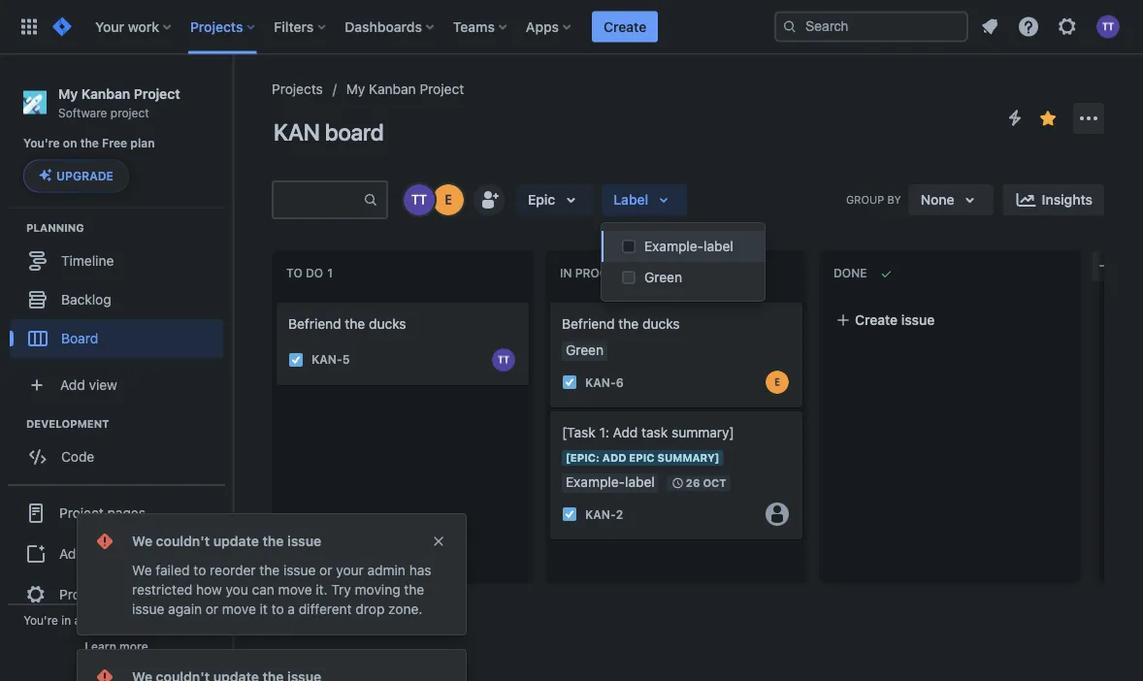 Task type: locate. For each thing, give the bounding box(es) containing it.
banner containing your work
[[0, 0, 1143, 54]]

done
[[834, 267, 867, 280]]

befriend the ducks down in progress 'element'
[[562, 316, 680, 332]]

epic
[[528, 192, 555, 208]]

kan- up 1:
[[585, 376, 616, 389]]

managed
[[117, 613, 168, 627]]

1 vertical spatial create
[[855, 312, 898, 328]]

add right 1:
[[613, 425, 638, 441]]

backlog
[[61, 291, 111, 307]]

befriend the ducks for to do
[[288, 316, 406, 332]]

zone.
[[388, 601, 423, 617]]

the up the 5
[[345, 316, 365, 332]]

banner
[[0, 0, 1143, 54]]

to
[[194, 562, 206, 579], [271, 601, 284, 617]]

add left view
[[60, 377, 85, 393]]

my kanban project software project
[[58, 85, 180, 119]]

we down pages
[[132, 533, 152, 549]]

dashboards button
[[339, 11, 442, 42]]

2 befriend from the left
[[562, 316, 615, 332]]

add inside 'popup button'
[[60, 377, 85, 393]]

kan- right task icon
[[312, 353, 342, 367]]

create inside primary element
[[604, 18, 647, 34]]

0 vertical spatial to
[[194, 562, 206, 579]]

projects for projects link
[[272, 81, 323, 97]]

1 horizontal spatial a
[[288, 601, 295, 617]]

create for create issue
[[855, 312, 898, 328]]

restricted
[[132, 582, 192, 598]]

in
[[560, 267, 572, 280]]

development group
[[10, 416, 232, 482]]

jira software image
[[50, 15, 74, 38]]

we up settings
[[132, 562, 152, 579]]

0 vertical spatial add
[[60, 377, 85, 393]]

shortcut
[[88, 545, 140, 561]]

we for we couldn't update the issue
[[132, 533, 152, 549]]

0 vertical spatial create issue image
[[265, 289, 288, 313]]

0 horizontal spatial befriend
[[288, 316, 341, 332]]

1 horizontal spatial to
[[271, 601, 284, 617]]

befriend
[[288, 316, 341, 332], [562, 316, 615, 332]]

the right on
[[80, 137, 99, 150]]

befriend the ducks up the 5
[[288, 316, 406, 332]]

primary element
[[12, 0, 775, 54]]

1 befriend from the left
[[288, 316, 341, 332]]

apps button
[[520, 11, 579, 42]]

1 vertical spatial task image
[[562, 507, 578, 522]]

move down you in the left of the page
[[222, 601, 256, 617]]

add people image
[[478, 188, 501, 212]]

0 horizontal spatial ducks
[[369, 316, 406, 332]]

2 vertical spatial add
[[59, 545, 84, 561]]

to do
[[286, 267, 323, 280]]

assignee: terry turtle image
[[492, 348, 515, 372]]

1 horizontal spatial befriend the ducks
[[562, 316, 680, 332]]

project
[[110, 106, 149, 119], [171, 613, 210, 627]]

filters
[[274, 18, 314, 34]]

move
[[278, 582, 312, 598], [222, 601, 256, 617]]

in progress
[[560, 267, 638, 280]]

teams button
[[447, 11, 514, 42]]

kan- for befriend
[[585, 376, 616, 389]]

projects inside 'popup button'
[[190, 18, 243, 34]]

board
[[325, 118, 384, 146]]

0 horizontal spatial to
[[194, 562, 206, 579]]

upgrade
[[56, 169, 113, 183]]

settings image
[[1056, 15, 1079, 38]]

0 vertical spatial or
[[320, 562, 332, 579]]

0 vertical spatial projects
[[190, 18, 243, 34]]

projects
[[190, 18, 243, 34], [272, 81, 323, 97]]

1 befriend the ducks from the left
[[288, 316, 406, 332]]

0 vertical spatial we
[[132, 533, 152, 549]]

0 horizontal spatial kanban
[[81, 85, 130, 101]]

try
[[331, 582, 351, 598]]

sidebar navigation image
[[212, 78, 254, 116]]

0 vertical spatial an error occurred image
[[93, 530, 116, 553]]

a right it
[[288, 601, 295, 617]]

the up can
[[259, 562, 280, 579]]

or down how
[[206, 601, 219, 617]]

notifications image
[[978, 15, 1002, 38]]

update
[[213, 533, 259, 549]]

you're
[[23, 137, 60, 150], [23, 613, 58, 627]]

insights button
[[1003, 184, 1105, 215]]

1 horizontal spatial kanban
[[369, 81, 416, 97]]

unassigned image
[[766, 503, 789, 526]]

1 vertical spatial we
[[132, 562, 152, 579]]

2 task image from the top
[[562, 507, 578, 522]]

on
[[63, 137, 77, 150]]

project down how
[[171, 613, 210, 627]]

1 horizontal spatial ducks
[[643, 316, 680, 332]]

kanban up board
[[369, 81, 416, 97]]

1 horizontal spatial move
[[278, 582, 312, 598]]

you
[[226, 582, 248, 598]]

1 you're from the top
[[23, 137, 60, 150]]

1 vertical spatial kan-
[[585, 376, 616, 389]]

your work
[[95, 18, 159, 34]]

create down done
[[855, 312, 898, 328]]

projects up kan at top left
[[272, 81, 323, 97]]

0 vertical spatial create
[[604, 18, 647, 34]]

1 horizontal spatial my
[[346, 81, 365, 97]]

failed
[[156, 562, 190, 579]]

edit image
[[194, 500, 217, 523]]

create button
[[592, 11, 658, 42]]

to do element
[[286, 267, 337, 280]]

1 task image from the top
[[562, 375, 578, 390]]

1 horizontal spatial befriend
[[562, 316, 615, 332]]

more
[[119, 640, 148, 653]]

you're for you're in a team-managed project
[[23, 613, 58, 627]]

to right it
[[271, 601, 284, 617]]

project up in
[[59, 586, 104, 602]]

my up software at the left
[[58, 85, 78, 101]]

1 ducks from the left
[[369, 316, 406, 332]]

Search field
[[775, 11, 969, 42]]

a inside we failed to reorder the issue or your admin has restricted how you can move it. try moving the issue again or move it to a different drop zone.
[[288, 601, 295, 617]]

alert
[[78, 514, 466, 635], [78, 650, 466, 681], [78, 650, 466, 681]]

2 befriend the ducks from the left
[[562, 316, 680, 332]]

1 horizontal spatial create
[[855, 312, 898, 328]]

example-
[[645, 238, 704, 254]]

1 an error occurred image from the top
[[93, 530, 116, 553]]

befriend down create issue image
[[562, 316, 615, 332]]

project pages link
[[8, 491, 225, 534]]

1 vertical spatial projects
[[272, 81, 323, 97]]

0 vertical spatial project
[[110, 106, 149, 119]]

26 oct
[[686, 477, 726, 490]]

0 horizontal spatial projects
[[190, 18, 243, 34]]

it
[[260, 601, 268, 617]]

1 vertical spatial move
[[222, 601, 256, 617]]

code link
[[10, 437, 223, 476]]

befriend the ducks for in progress
[[562, 316, 680, 332]]

label
[[704, 238, 734, 254]]

create issue image for befriend the ducks
[[265, 289, 288, 313]]

planning image
[[3, 216, 26, 239]]

you're left on
[[23, 137, 60, 150]]

task image
[[562, 375, 578, 390], [562, 507, 578, 522]]

create issue button
[[824, 303, 1076, 338]]

you're on the free plan
[[23, 137, 155, 150]]

add inside button
[[59, 545, 84, 561]]

0 horizontal spatial my
[[58, 85, 78, 101]]

insights image
[[1015, 188, 1038, 212]]

6
[[616, 376, 624, 389]]

0 horizontal spatial or
[[206, 601, 219, 617]]

the down in progress 'element'
[[619, 316, 639, 332]]

work
[[128, 18, 159, 34]]

2 ducks from the left
[[643, 316, 680, 332]]

oct
[[703, 477, 726, 490]]

befriend up kan-5
[[288, 316, 341, 332]]

an error occurred image
[[93, 530, 116, 553], [93, 666, 116, 681]]

my for my kanban project
[[346, 81, 365, 97]]

1 vertical spatial or
[[206, 601, 219, 617]]

summary]
[[672, 425, 735, 441]]

add shortcut button
[[8, 534, 225, 573]]

timeline
[[61, 252, 114, 268]]

create right apps popup button
[[604, 18, 647, 34]]

0 vertical spatial you're
[[23, 137, 60, 150]]

a
[[288, 601, 295, 617], [74, 613, 81, 627]]

my inside my kanban project software project
[[58, 85, 78, 101]]

0 horizontal spatial create issue image
[[265, 289, 288, 313]]

my up board
[[346, 81, 365, 97]]

different
[[299, 601, 352, 617]]

a right in
[[74, 613, 81, 627]]

do
[[306, 267, 323, 280]]

label button
[[602, 184, 687, 215]]

2 you're from the top
[[23, 613, 58, 627]]

board
[[61, 330, 98, 346]]

1 vertical spatial create issue image
[[539, 398, 562, 421]]

0 vertical spatial task image
[[562, 375, 578, 390]]

or up it.
[[320, 562, 332, 579]]

kan- down 1:
[[585, 508, 616, 521]]

create issue image down to
[[265, 289, 288, 313]]

can
[[252, 582, 275, 598]]

2 we from the top
[[132, 562, 152, 579]]

issue
[[902, 312, 935, 328], [287, 533, 322, 549], [283, 562, 316, 579], [132, 601, 164, 617]]

1 vertical spatial project
[[171, 613, 210, 627]]

group
[[8, 484, 225, 622]]

create issue image
[[265, 289, 288, 313], [539, 398, 562, 421]]

apps
[[526, 18, 559, 34]]

add view button
[[12, 365, 221, 404]]

dashboards
[[345, 18, 422, 34]]

add for add shortcut
[[59, 545, 84, 561]]

1 we from the top
[[132, 533, 152, 549]]

the
[[80, 137, 99, 150], [345, 316, 365, 332], [619, 316, 639, 332], [263, 533, 284, 549], [259, 562, 280, 579], [404, 582, 424, 598]]

create issue image up [task
[[539, 398, 562, 421]]

befriend the ducks
[[288, 316, 406, 332], [562, 316, 680, 332]]

1 vertical spatial you're
[[23, 613, 58, 627]]

task image for [task 1: add task summary]
[[562, 507, 578, 522]]

we failed to reorder the issue or your admin has restricted how you can move it. try moving the issue again or move it to a different drop zone.
[[132, 562, 432, 617]]

project
[[420, 81, 464, 97], [134, 85, 180, 101], [59, 505, 104, 521], [59, 586, 104, 602]]

ducks
[[369, 316, 406, 332], [643, 316, 680, 332]]

or
[[320, 562, 332, 579], [206, 601, 219, 617]]

upgrade button
[[24, 160, 128, 192]]

project up plan
[[134, 85, 180, 101]]

project down teams at the left of the page
[[420, 81, 464, 97]]

0 horizontal spatial project
[[110, 106, 149, 119]]

we
[[132, 533, 152, 549], [132, 562, 152, 579]]

to up how
[[194, 562, 206, 579]]

jira software image
[[50, 15, 74, 38]]

you're left in
[[23, 613, 58, 627]]

we inside we failed to reorder the issue or your admin has restricted how you can move it. try moving the issue again or move it to a different drop zone.
[[132, 562, 152, 579]]

kanban inside my kanban project software project
[[81, 85, 130, 101]]

move left it.
[[278, 582, 312, 598]]

kan- for [task
[[585, 508, 616, 521]]

add left shortcut
[[59, 545, 84, 561]]

project up plan
[[110, 106, 149, 119]]

1 horizontal spatial projects
[[272, 81, 323, 97]]

kanban for my kanban project
[[369, 81, 416, 97]]

kanban for my kanban project software project
[[81, 85, 130, 101]]

task image left kan-6 link
[[562, 375, 578, 390]]

befriend for progress
[[562, 316, 615, 332]]

0 horizontal spatial befriend the ducks
[[288, 316, 406, 332]]

an error occurred image down learn
[[93, 666, 116, 681]]

kanban up software at the left
[[81, 85, 130, 101]]

2 vertical spatial kan-
[[585, 508, 616, 521]]

create issue image for [task 1: add task summary]
[[539, 398, 562, 421]]

kan
[[274, 118, 320, 146]]

1 horizontal spatial create issue image
[[539, 398, 562, 421]]

admin
[[367, 562, 406, 579]]

your work button
[[89, 11, 179, 42]]

1 vertical spatial an error occurred image
[[93, 666, 116, 681]]

an error occurred image down project pages
[[93, 530, 116, 553]]

0 vertical spatial move
[[278, 582, 312, 598]]

ducks for progress
[[643, 316, 680, 332]]

befriend for do
[[288, 316, 341, 332]]

26 october 2023 image
[[670, 476, 686, 491], [670, 476, 686, 491]]

task image left kan-2 link
[[562, 507, 578, 522]]

projects up sidebar navigation image
[[190, 18, 243, 34]]

0 horizontal spatial create
[[604, 18, 647, 34]]

Search this board text field
[[274, 182, 363, 217]]

label
[[614, 192, 649, 208]]



Task type: describe. For each thing, give the bounding box(es) containing it.
add view
[[60, 377, 117, 393]]

plan
[[130, 137, 155, 150]]

2
[[616, 508, 623, 521]]

kan-5 link
[[312, 352, 350, 368]]

software
[[58, 106, 107, 119]]

add shortcut
[[59, 545, 140, 561]]

1 vertical spatial add
[[613, 425, 638, 441]]

planning
[[26, 221, 84, 234]]

projects button
[[184, 11, 262, 42]]

pages
[[107, 505, 146, 521]]

add for add view
[[60, 377, 85, 393]]

code
[[61, 448, 94, 464]]

drop
[[356, 601, 385, 617]]

issue inside button
[[902, 312, 935, 328]]

you're for you're on the free plan
[[23, 137, 60, 150]]

0 vertical spatial kan-
[[312, 353, 342, 367]]

couldn't
[[156, 533, 210, 549]]

we for we failed to reorder the issue or your admin has restricted how you can move it. try moving the issue again or move it to a different drop zone.
[[132, 562, 152, 579]]

5
[[342, 353, 350, 367]]

your
[[95, 18, 124, 34]]

create issue
[[855, 312, 935, 328]]

my for my kanban project software project
[[58, 85, 78, 101]]

board link
[[10, 319, 223, 358]]

dismiss image
[[431, 534, 447, 549]]

how
[[196, 582, 222, 598]]

project settings link
[[8, 573, 225, 616]]

none
[[921, 192, 955, 208]]

kan-2
[[585, 508, 623, 521]]

kan-2 link
[[585, 506, 623, 523]]

26
[[686, 477, 700, 490]]

0 horizontal spatial a
[[74, 613, 81, 627]]

appswitcher icon image
[[17, 15, 41, 38]]

has
[[409, 562, 432, 579]]

eloisefrancis23 image
[[433, 184, 464, 215]]

1 vertical spatial to
[[271, 601, 284, 617]]

it.
[[316, 582, 328, 598]]

green
[[645, 269, 682, 285]]

star kan board image
[[1037, 107, 1060, 130]]

an error occurred image
[[93, 666, 116, 681]]

help image
[[1017, 15, 1041, 38]]

1 horizontal spatial project
[[171, 613, 210, 627]]

timeline link
[[10, 241, 223, 280]]

more image
[[1077, 107, 1101, 130]]

learn more
[[85, 640, 148, 653]]

[task 1: add task summary]
[[562, 425, 735, 441]]

create issue image
[[539, 289, 562, 313]]

kan-5
[[312, 353, 350, 367]]

group
[[846, 193, 884, 206]]

1 horizontal spatial or
[[320, 562, 332, 579]]

assignee: eloisefrancis23 image
[[766, 371, 789, 394]]

alert containing we couldn't update the issue
[[78, 514, 466, 635]]

ducks for do
[[369, 316, 406, 332]]

development image
[[3, 412, 26, 435]]

free
[[102, 137, 127, 150]]

1:
[[599, 425, 609, 441]]

we couldn't update the issue
[[132, 533, 322, 549]]

an error occurred image inside alert
[[93, 530, 116, 553]]

0 horizontal spatial move
[[222, 601, 256, 617]]

project inside my kanban project software project
[[134, 85, 180, 101]]

example-label
[[645, 238, 734, 254]]

again
[[168, 601, 202, 617]]

teams
[[453, 18, 495, 34]]

projects link
[[272, 78, 323, 101]]

group containing project pages
[[8, 484, 225, 622]]

development
[[26, 417, 109, 430]]

settings
[[107, 586, 158, 602]]

2 an error occurred image from the top
[[93, 666, 116, 681]]

project settings
[[59, 586, 158, 602]]

in progress element
[[560, 267, 653, 280]]

backlog link
[[10, 280, 223, 319]]

moving
[[355, 582, 401, 598]]

create column image
[[1097, 254, 1120, 278]]

group by
[[846, 193, 901, 206]]

search image
[[782, 19, 798, 34]]

projects for projects 'popup button'
[[190, 18, 243, 34]]

kan-6 link
[[585, 374, 624, 391]]

task image for befriend the ducks
[[562, 375, 578, 390]]

the down has
[[404, 582, 424, 598]]

epic button
[[516, 184, 594, 215]]

task
[[642, 425, 668, 441]]

reorder
[[210, 562, 256, 579]]

the right update
[[263, 533, 284, 549]]

[task
[[562, 425, 596, 441]]

your profile and settings image
[[1097, 15, 1120, 38]]

kan-6
[[585, 376, 624, 389]]

automations menu button icon image
[[1004, 106, 1027, 130]]

task image
[[288, 352, 304, 368]]

project pages
[[59, 505, 146, 521]]

create for create
[[604, 18, 647, 34]]

to
[[286, 267, 303, 280]]

view
[[89, 377, 117, 393]]

in
[[61, 613, 71, 627]]

team-
[[84, 613, 117, 627]]

project up add shortcut
[[59, 505, 104, 521]]

insights
[[1042, 192, 1093, 208]]

my kanban project
[[346, 81, 464, 97]]

planning group
[[10, 220, 232, 363]]

terry turtle image
[[404, 184, 435, 215]]

by
[[888, 193, 901, 206]]

kan board
[[274, 118, 384, 146]]

learn
[[85, 640, 116, 653]]

none button
[[909, 184, 994, 215]]

you're in a team-managed project
[[23, 613, 210, 627]]

project inside my kanban project software project
[[110, 106, 149, 119]]

filters button
[[268, 11, 333, 42]]



Task type: vqa. For each thing, say whether or not it's contained in the screenshot.
Create to the bottom
yes



